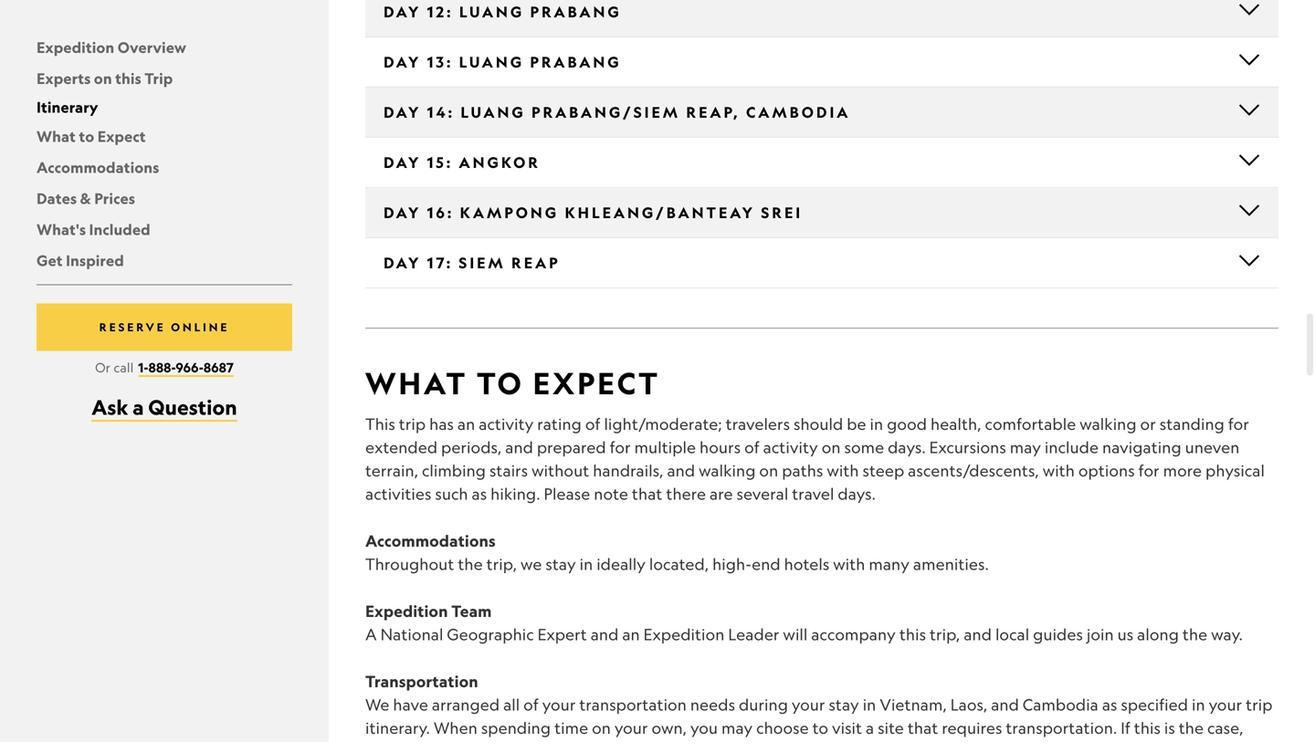 Task type: vqa. For each thing, say whether or not it's contained in the screenshot.
navigating
yes



Task type: locate. For each thing, give the bounding box(es) containing it.
1 arrow right new icon image from the top
[[1167, 313, 1185, 332]]

1 vertical spatial prabang
[[530, 52, 622, 71]]

expect up accommodations link
[[97, 127, 146, 146]]

0 horizontal spatial activity
[[479, 414, 534, 434]]

if
[[1121, 719, 1131, 738]]

view itinerary info image for day 13: luang prabang
[[1238, 48, 1260, 70]]

0 horizontal spatial will
[[542, 742, 567, 743]]

an inside expedition team a national geographic expert and an expedition leader will accompany this trip, and local guides join us along the way.
[[622, 625, 640, 644]]

may down comfortable
[[1010, 438, 1041, 457]]

4 day from the top
[[384, 153, 421, 172]]

needs
[[690, 695, 735, 715]]

days. down good
[[888, 438, 926, 457]]

1 horizontal spatial trip,
[[930, 625, 960, 644]]

2 vertical spatial the
[[1179, 719, 1204, 738]]

2 vertical spatial view itinerary info image
[[1238, 199, 1260, 221]]

0 horizontal spatial may
[[722, 719, 753, 738]]

1 prabang from the top
[[530, 2, 622, 21]]

1 horizontal spatial transportation
[[809, 742, 916, 743]]

and left "local"
[[964, 625, 992, 644]]

1-888-966-8687 link
[[138, 359, 234, 377]]

steep
[[863, 461, 904, 480]]

prabang up day 13: luang prabang
[[530, 2, 622, 21]]

as left the "specified"
[[1102, 695, 1117, 715]]

0 horizontal spatial transportation
[[579, 695, 687, 715]]

1 vertical spatial accommodations
[[365, 531, 496, 551]]

1 horizontal spatial a
[[866, 719, 874, 738]]

and right expert on the bottom left of the page
[[591, 625, 619, 644]]

arrow right new icon button for day 14: luang prabang/siem reap, cambodia
[[968, 140, 1260, 335]]

ask a question button
[[92, 394, 237, 422]]

0 vertical spatial that
[[632, 484, 663, 504]]

0 horizontal spatial stay
[[546, 555, 576, 574]]

with
[[827, 461, 859, 480], [1043, 461, 1075, 480], [833, 555, 865, 574]]

as inside have arranged all of your transportation needs during your stay in vietnam, laos, and cambodia as specified in your trip itinerary. when spending time on your own, you may choose to visit a site that requires transportation. if this is the case, your expedition leader will happily recommend convenient transportation options.
[[1102, 695, 1117, 715]]

with inside accommodations throughout the trip, we stay in ideally located, high-end hotels with many amenities.
[[833, 555, 865, 574]]

prabang for day 12: luang prabang
[[530, 2, 622, 21]]

888-
[[148, 359, 176, 376]]

0 horizontal spatial this
[[115, 69, 141, 88]]

2 horizontal spatial this
[[1134, 719, 1161, 738]]

stay right we
[[546, 555, 576, 574]]

or
[[95, 360, 111, 375]]

get inspired link
[[37, 251, 124, 270]]

leader inside have arranged all of your transportation needs during your stay in vietnam, laos, and cambodia as specified in your trip itinerary. when spending time on your own, you may choose to visit a site that requires transportation. if this is the case, your expedition leader will happily recommend convenient transportation options.
[[487, 742, 538, 743]]

0 vertical spatial may
[[1010, 438, 1041, 457]]

0 horizontal spatial leader
[[487, 742, 538, 743]]

3 view itinerary info image from the top
[[1238, 249, 1260, 271]]

leader up during
[[728, 625, 780, 644]]

view itinerary info image for day 12: luang prabang
[[1238, 0, 1260, 20]]

activities
[[365, 484, 431, 504]]

what up has
[[365, 365, 468, 402]]

that inside have arranged all of your transportation needs during your stay in vietnam, laos, and cambodia as specified in your trip itinerary. when spending time on your own, you may choose to visit a site that requires transportation. if this is the case, your expedition leader will happily recommend convenient transportation options.
[[908, 719, 938, 738]]

3 view itinerary info image from the top
[[1238, 199, 1260, 221]]

in left vietnam,
[[863, 695, 876, 715]]

luang for day 12:
[[459, 2, 524, 21]]

0 horizontal spatial cambodia
[[746, 103, 851, 121]]

accommodations
[[37, 158, 159, 177], [365, 531, 496, 551]]

on up the several
[[759, 461, 778, 480]]

0 horizontal spatial trip,
[[486, 555, 517, 574]]

0 vertical spatial prabang
[[530, 2, 622, 21]]

1 vertical spatial an
[[622, 625, 640, 644]]

activity up periods,
[[479, 414, 534, 434]]

cambodia right reap,
[[746, 103, 851, 121]]

1 horizontal spatial what
[[365, 365, 468, 402]]

ascents/descents,
[[908, 461, 1039, 480]]

1 vertical spatial may
[[722, 719, 753, 738]]

0 vertical spatial trip
[[399, 414, 426, 434]]

luang for day 13:
[[459, 52, 524, 71]]

1 horizontal spatial days.
[[888, 438, 926, 457]]

on up "happily"
[[592, 719, 611, 738]]

day left 16:
[[384, 203, 421, 222]]

2 horizontal spatial to
[[813, 719, 828, 738]]

transportation down visit
[[809, 742, 916, 743]]

1 vertical spatial leader
[[487, 742, 538, 743]]

stay
[[546, 555, 576, 574], [829, 695, 859, 715]]

and
[[505, 438, 533, 457], [667, 461, 695, 480], [591, 625, 619, 644], [964, 625, 992, 644], [991, 695, 1019, 715]]

2 vertical spatial luang
[[461, 103, 526, 121]]

1 arrow right new icon button from the top
[[968, 140, 1260, 335]]

0 vertical spatial as
[[472, 484, 487, 504]]

luang up day 13: luang prabang
[[459, 2, 524, 21]]

day left 17:
[[384, 253, 421, 272]]

angkor
[[459, 153, 541, 172]]

0 vertical spatial the
[[458, 555, 483, 574]]

day left 14:
[[384, 103, 421, 121]]

during
[[739, 695, 788, 715]]

trip, left "local"
[[930, 625, 960, 644]]

view itinerary info image
[[1238, 98, 1260, 120], [1238, 149, 1260, 171], [1238, 249, 1260, 271]]

day left 15: in the top left of the page
[[384, 153, 421, 172]]

a left 'site'
[[866, 719, 874, 738]]

of down travelers
[[744, 438, 760, 457]]

convenient
[[722, 742, 805, 743]]

0 horizontal spatial expect
[[97, 127, 146, 146]]

trip, left we
[[486, 555, 517, 574]]

arrow right new icon button
[[968, 140, 1260, 335], [968, 241, 1260, 436]]

to up periods,
[[477, 365, 524, 402]]

what
[[37, 127, 76, 146], [365, 365, 468, 402]]

arrow right new icon image
[[1167, 313, 1185, 332], [1167, 414, 1185, 432]]

case,
[[1207, 719, 1244, 738]]

2 horizontal spatial for
[[1228, 414, 1249, 434]]

physical
[[1206, 461, 1265, 480]]

for
[[1228, 414, 1249, 434], [610, 438, 631, 457], [1139, 461, 1160, 480]]

0 horizontal spatial walking
[[699, 461, 756, 480]]

will
[[783, 625, 808, 644], [542, 742, 567, 743]]

2 arrow right new icon image from the top
[[1167, 414, 1185, 432]]

will down time
[[542, 742, 567, 743]]

leader down "spending"
[[487, 742, 538, 743]]

what down itinerary link
[[37, 127, 76, 146]]

along
[[1137, 625, 1179, 644]]

with down some
[[827, 461, 859, 480]]

to left visit
[[813, 719, 828, 738]]

2 vertical spatial to
[[813, 719, 828, 738]]

reap,
[[686, 103, 740, 121]]

1 horizontal spatial this
[[899, 625, 926, 644]]

day for day 16:
[[384, 203, 421, 222]]

1 vertical spatial cambodia
[[1023, 695, 1099, 715]]

luang up angkor
[[461, 103, 526, 121]]

1 vertical spatial the
[[1183, 625, 1208, 644]]

0 horizontal spatial to
[[79, 127, 94, 146]]

that down vietnam,
[[908, 719, 938, 738]]

site
[[878, 719, 904, 738]]

days.
[[888, 438, 926, 457], [838, 484, 876, 504]]

1 vertical spatial as
[[1102, 695, 1117, 715]]

what to expect up rating
[[365, 365, 660, 402]]

1 horizontal spatial an
[[622, 625, 640, 644]]

reserve
[[99, 321, 166, 334]]

an up periods,
[[457, 414, 475, 434]]

day for day 15:
[[384, 153, 421, 172]]

cambodia
[[746, 103, 851, 121], [1023, 695, 1099, 715]]

0 vertical spatial view itinerary info image
[[1238, 0, 1260, 20]]

of right all
[[523, 695, 539, 715]]

geographic
[[447, 625, 534, 644]]

stay up visit
[[829, 695, 859, 715]]

day 17: siem reap
[[384, 253, 560, 272]]

this right accompany
[[899, 625, 926, 644]]

2 vertical spatial for
[[1139, 461, 1160, 480]]

trip, inside accommodations throughout the trip, we stay in ideally located, high-end hotels with many amenities.
[[486, 555, 517, 574]]

activity up paths
[[763, 438, 818, 457]]

stairs
[[490, 461, 528, 480]]

leader inside expedition team a national geographic expert and an expedition leader will accompany this trip, and local guides join us along the way.
[[728, 625, 780, 644]]

with left many
[[833, 555, 865, 574]]

expect up rating
[[533, 365, 660, 402]]

2 horizontal spatial of
[[744, 438, 760, 457]]

recommend
[[629, 742, 719, 743]]

1 vertical spatial will
[[542, 742, 567, 743]]

there
[[666, 484, 706, 504]]

this right if
[[1134, 719, 1161, 738]]

cambodia inside have arranged all of your transportation needs during your stay in vietnam, laos, and cambodia as specified in your trip itinerary. when spending time on your own, you may choose to visit a site that requires transportation. if this is the case, your expedition leader will happily recommend convenient transportation options.
[[1023, 695, 1099, 715]]

accommodations down 'what to expect' 'link'
[[37, 158, 159, 177]]

will left accompany
[[783, 625, 808, 644]]

1 vertical spatial expect
[[533, 365, 660, 402]]

6 day from the top
[[384, 253, 421, 272]]

this left trip
[[115, 69, 141, 88]]

for down navigating
[[1139, 461, 1160, 480]]

be
[[847, 414, 866, 434]]

1 vertical spatial what to expect
[[365, 365, 660, 402]]

that down handrails,
[[632, 484, 663, 504]]

what's included
[[37, 220, 150, 239]]

the left way.
[[1183, 625, 1208, 644]]

and right laos,
[[991, 695, 1019, 715]]

a inside button
[[133, 394, 144, 420]]

1 horizontal spatial as
[[1102, 695, 1117, 715]]

time
[[554, 719, 588, 738]]

and up 'there'
[[667, 461, 695, 480]]

1 vertical spatial arrow right new icon image
[[1167, 414, 1185, 432]]

prabang up prabang/siem
[[530, 52, 622, 71]]

1 vertical spatial view itinerary info image
[[1238, 149, 1260, 171]]

2 vertical spatial this
[[1134, 719, 1161, 738]]

1 view itinerary info image from the top
[[1238, 0, 1260, 20]]

accommodations throughout the trip, we stay in ideally located, high-end hotels with many amenities.
[[365, 531, 989, 574]]

trip inside have arranged all of your transportation needs during your stay in vietnam, laos, and cambodia as specified in your trip itinerary. when spending time on your own, you may choose to visit a site that requires transportation. if this is the case, your expedition leader will happily recommend convenient transportation options.
[[1246, 695, 1273, 715]]

0 vertical spatial what
[[37, 127, 76, 146]]

expert
[[538, 625, 587, 644]]

3 day from the top
[[384, 103, 421, 121]]

0 horizontal spatial trip
[[399, 414, 426, 434]]

leader
[[728, 625, 780, 644], [487, 742, 538, 743]]

1 vertical spatial view itinerary info image
[[1238, 48, 1260, 70]]

climbing
[[422, 461, 486, 480]]

more
[[1163, 461, 1202, 480]]

walking up are
[[699, 461, 756, 480]]

for up handrails,
[[610, 438, 631, 457]]

trip,
[[486, 555, 517, 574], [930, 625, 960, 644]]

expedition down 'when'
[[402, 742, 483, 743]]

2 vertical spatial of
[[523, 695, 539, 715]]

expedition team a national geographic expert and an expedition leader will accompany this trip, and local guides join us along the way.
[[365, 601, 1243, 644]]

1 vertical spatial a
[[866, 719, 874, 738]]

1 vertical spatial this
[[899, 625, 926, 644]]

1 vertical spatial for
[[610, 438, 631, 457]]

accommodations for accommodations throughout the trip, we stay in ideally located, high-end hotels with many amenities.
[[365, 531, 496, 551]]

end
[[752, 555, 781, 574]]

accommodations up throughout
[[365, 531, 496, 551]]

0 vertical spatial walking
[[1080, 414, 1137, 434]]

choose
[[756, 719, 809, 738]]

accommodations inside accommodations throughout the trip, we stay in ideally located, high-end hotels with many amenities.
[[365, 531, 496, 551]]

and up stairs
[[505, 438, 533, 457]]

day for day 17:
[[384, 253, 421, 272]]

for up the uneven
[[1228, 414, 1249, 434]]

such
[[435, 484, 468, 504]]

1 horizontal spatial will
[[783, 625, 808, 644]]

1 horizontal spatial expect
[[533, 365, 660, 402]]

hotels
[[784, 555, 830, 574]]

0 vertical spatial arrow right new icon image
[[1167, 313, 1185, 332]]

a
[[133, 394, 144, 420], [866, 719, 874, 738]]

hours
[[700, 438, 741, 457]]

0 vertical spatial to
[[79, 127, 94, 146]]

0 vertical spatial activity
[[479, 414, 534, 434]]

with down include
[[1043, 461, 1075, 480]]

1 vertical spatial that
[[908, 719, 938, 738]]

experts on this trip link
[[37, 69, 173, 88]]

0 vertical spatial view itinerary info image
[[1238, 98, 1260, 120]]

days. down steep
[[838, 484, 876, 504]]

requires
[[942, 719, 1002, 738]]

should
[[794, 414, 843, 434]]

in inside accommodations throughout the trip, we stay in ideally located, high-end hotels with many amenities.
[[580, 555, 593, 574]]

a right the ask
[[133, 394, 144, 420]]

1 horizontal spatial walking
[[1080, 414, 1137, 434]]

what to expect up accommodations link
[[37, 127, 146, 146]]

0 vertical spatial of
[[585, 414, 601, 434]]

2 view itinerary info image from the top
[[1238, 48, 1260, 70]]

prabang
[[530, 2, 622, 21], [530, 52, 622, 71]]

cambodia up transportation.
[[1023, 695, 1099, 715]]

day 15: angkor
[[384, 153, 541, 172]]

many
[[869, 555, 910, 574]]

of up prepared
[[585, 414, 601, 434]]

2 prabang from the top
[[530, 52, 622, 71]]

expedition up national
[[365, 601, 448, 621]]

travel
[[792, 484, 834, 504]]

1 vertical spatial luang
[[459, 52, 524, 71]]

arrow right new icon image for kampong khleang/banteay srei
[[1167, 414, 1185, 432]]

as right the such
[[472, 484, 487, 504]]

in right be
[[870, 414, 883, 434]]

1 horizontal spatial stay
[[829, 695, 859, 715]]

0 horizontal spatial of
[[523, 695, 539, 715]]

the up team
[[458, 555, 483, 574]]

luang down 'day 12: luang prabang'
[[459, 52, 524, 71]]

1 day from the top
[[384, 2, 421, 21]]

0 vertical spatial luang
[[459, 2, 524, 21]]

the right is
[[1179, 719, 1204, 738]]

12:
[[427, 2, 453, 21]]

the
[[458, 555, 483, 574], [1183, 625, 1208, 644], [1179, 719, 1204, 738]]

call
[[114, 360, 134, 375]]

day left 12:
[[384, 2, 421, 21]]

0 vertical spatial an
[[457, 414, 475, 434]]

day
[[384, 2, 421, 21], [384, 52, 421, 71], [384, 103, 421, 121], [384, 153, 421, 172], [384, 203, 421, 222], [384, 253, 421, 272]]

5 day from the top
[[384, 203, 421, 222]]

view itinerary info image
[[1238, 0, 1260, 20], [1238, 48, 1260, 70], [1238, 199, 1260, 221]]

0 vertical spatial accommodations
[[37, 158, 159, 177]]

hiking.
[[491, 484, 540, 504]]

amenities.
[[913, 555, 989, 574]]

1 horizontal spatial cambodia
[[1023, 695, 1099, 715]]

0 vertical spatial expect
[[97, 127, 146, 146]]

in left ideally
[[580, 555, 593, 574]]

0 vertical spatial what to expect
[[37, 127, 146, 146]]

this
[[115, 69, 141, 88], [899, 625, 926, 644], [1134, 719, 1161, 738]]

0 vertical spatial trip,
[[486, 555, 517, 574]]

an inside this trip has an activity rating of light/moderate; travelers should be in good health, comfortable walking or standing for extended periods, and prepared for multiple hours of activity on some days. excursions may include navigating uneven terrain, climbing stairs without handrails, and walking on paths with steep ascents/descents, with options for more physical activities such as hiking. please note that there are several travel days.
[[457, 414, 475, 434]]

1 horizontal spatial that
[[908, 719, 938, 738]]

in inside this trip has an activity rating of light/moderate; travelers should be in good health, comfortable walking or standing for extended periods, and prepared for multiple hours of activity on some days. excursions may include navigating uneven terrain, climbing stairs without handrails, and walking on paths with steep ascents/descents, with options for more physical activities such as hiking. please note that there are several travel days.
[[870, 414, 883, 434]]

some
[[844, 438, 884, 457]]

0 horizontal spatial accommodations
[[37, 158, 159, 177]]

activity
[[479, 414, 534, 434], [763, 438, 818, 457]]

transportation up own,
[[579, 695, 687, 715]]

to up accommodations link
[[79, 127, 94, 146]]

1 vertical spatial walking
[[699, 461, 756, 480]]

1 horizontal spatial of
[[585, 414, 601, 434]]

1 vertical spatial trip,
[[930, 625, 960, 644]]

your
[[542, 695, 576, 715], [792, 695, 825, 715], [1209, 695, 1242, 715], [615, 719, 648, 738], [365, 742, 399, 743]]

day left 13:
[[384, 52, 421, 71]]

0 horizontal spatial days.
[[838, 484, 876, 504]]

1 vertical spatial trip
[[1246, 695, 1273, 715]]

luang for day 14:
[[461, 103, 526, 121]]

0 horizontal spatial an
[[457, 414, 475, 434]]

1 view itinerary info image from the top
[[1238, 98, 1260, 120]]

walking left or
[[1080, 414, 1137, 434]]

view itinerary info image for prabang/siem
[[1238, 98, 1260, 120]]

navigating
[[1102, 438, 1182, 457]]

an right expert on the bottom left of the page
[[622, 625, 640, 644]]

own,
[[652, 719, 687, 738]]

in right the "specified"
[[1192, 695, 1205, 715]]

on down should on the right bottom of the page
[[822, 438, 841, 457]]

0 horizontal spatial that
[[632, 484, 663, 504]]

0 horizontal spatial a
[[133, 394, 144, 420]]

expedition down located,
[[644, 625, 725, 644]]

trip, inside expedition team a national geographic expert and an expedition leader will accompany this trip, and local guides join us along the way.
[[930, 625, 960, 644]]

1 horizontal spatial may
[[1010, 438, 1041, 457]]

2 day from the top
[[384, 52, 421, 71]]

0 vertical spatial for
[[1228, 414, 1249, 434]]

&
[[80, 189, 91, 208]]

1 vertical spatial of
[[744, 438, 760, 457]]

2 arrow right new icon button from the top
[[968, 241, 1260, 436]]

may up "convenient"
[[722, 719, 753, 738]]

1 horizontal spatial for
[[1139, 461, 1160, 480]]

expedition up experts
[[37, 38, 114, 57]]

arranged
[[432, 695, 500, 715]]



Task type: describe. For each thing, give the bounding box(es) containing it.
this trip has an activity rating of light/moderate; travelers should be in good health, comfortable walking or standing for extended periods, and prepared for multiple hours of activity on some days. excursions may include navigating uneven terrain, climbing stairs without handrails, and walking on paths with steep ascents/descents, with options for more physical activities such as hiking. please note that there are several travel days.
[[365, 414, 1265, 504]]

transportation we
[[365, 672, 478, 715]]

0 vertical spatial cambodia
[[746, 103, 851, 121]]

0 horizontal spatial for
[[610, 438, 631, 457]]

national
[[380, 625, 443, 644]]

a inside have arranged all of your transportation needs during your stay in vietnam, laos, and cambodia as specified in your trip itinerary. when spending time on your own, you may choose to visit a site that requires transportation. if this is the case, your expedition leader will happily recommend convenient transportation options.
[[866, 719, 874, 738]]

extended
[[365, 438, 438, 457]]

what's
[[37, 220, 86, 239]]

your up the case,
[[1209, 695, 1242, 715]]

reserve online link
[[37, 304, 292, 351]]

day 16: kampong khleang/banteay srei
[[384, 203, 803, 222]]

visit
[[832, 719, 862, 738]]

ask a question
[[92, 394, 237, 420]]

0 vertical spatial transportation
[[579, 695, 687, 715]]

expedition overview
[[37, 38, 186, 57]]

expedition overview link
[[37, 38, 186, 57]]

2 view itinerary info image from the top
[[1238, 149, 1260, 171]]

1-
[[138, 359, 148, 376]]

day 14: luang prabang/siem reap, cambodia
[[384, 103, 851, 121]]

1 vertical spatial activity
[[763, 438, 818, 457]]

overview
[[118, 38, 186, 57]]

rating
[[537, 414, 582, 434]]

your up time
[[542, 695, 576, 715]]

arrow right new icon image for luang prabang/siem reap, cambodia
[[1167, 313, 1185, 332]]

join
[[1087, 625, 1114, 644]]

arrow right new icon button for day 16: kampong khleang/banteay srei
[[968, 241, 1260, 436]]

to inside have arranged all of your transportation needs during your stay in vietnam, laos, and cambodia as specified in your trip itinerary. when spending time on your own, you may choose to visit a site that requires transportation. if this is the case, your expedition leader will happily recommend convenient transportation options.
[[813, 719, 828, 738]]

trip inside this trip has an activity rating of light/moderate; travelers should be in good health, comfortable walking or standing for extended periods, and prepared for multiple hours of activity on some days. excursions may include navigating uneven terrain, climbing stairs without handrails, and walking on paths with steep ascents/descents, with options for more physical activities such as hiking. please note that there are several travel days.
[[399, 414, 426, 434]]

spending
[[481, 719, 551, 738]]

stay inside have arranged all of your transportation needs during your stay in vietnam, laos, and cambodia as specified in your trip itinerary. when spending time on your own, you may choose to visit a site that requires transportation. if this is the case, your expedition leader will happily recommend convenient transportation options.
[[829, 695, 859, 715]]

day for day 12:
[[384, 2, 421, 21]]

note
[[594, 484, 628, 504]]

itinerary
[[37, 98, 98, 116]]

1 horizontal spatial what to expect
[[365, 365, 660, 402]]

all
[[503, 695, 520, 715]]

will inside have arranged all of your transportation needs during your stay in vietnam, laos, and cambodia as specified in your trip itinerary. when spending time on your own, you may choose to visit a site that requires transportation. if this is the case, your expedition leader will happily recommend convenient transportation options.
[[542, 742, 567, 743]]

your up the choose
[[792, 695, 825, 715]]

1 vertical spatial what
[[365, 365, 468, 402]]

please
[[544, 484, 590, 504]]

or call 1-888-966-8687
[[95, 359, 234, 376]]

prabang/siem
[[532, 103, 680, 121]]

view itinerary info image for day 16: kampong khleang/banteay srei
[[1238, 199, 1260, 221]]

ideally
[[597, 555, 646, 574]]

get inspired
[[37, 251, 124, 270]]

the inside have arranged all of your transportation needs during your stay in vietnam, laos, and cambodia as specified in your trip itinerary. when spending time on your own, you may choose to visit a site that requires transportation. if this is the case, your expedition leader will happily recommend convenient transportation options.
[[1179, 719, 1204, 738]]

siem
[[459, 253, 506, 272]]

options
[[1079, 461, 1135, 480]]

16:
[[427, 203, 454, 222]]

multiple
[[634, 438, 696, 457]]

may inside have arranged all of your transportation needs during your stay in vietnam, laos, and cambodia as specified in your trip itinerary. when spending time on your own, you may choose to visit a site that requires transportation. if this is the case, your expedition leader will happily recommend convenient transportation options.
[[722, 719, 753, 738]]

and inside have arranged all of your transportation needs during your stay in vietnam, laos, and cambodia as specified in your trip itinerary. when spending time on your own, you may choose to visit a site that requires transportation. if this is the case, your expedition leader will happily recommend convenient transportation options.
[[991, 695, 1019, 715]]

on inside have arranged all of your transportation needs during your stay in vietnam, laos, and cambodia as specified in your trip itinerary. when spending time on your own, you may choose to visit a site that requires transportation. if this is the case, your expedition leader will happily recommend convenient transportation options.
[[592, 719, 611, 738]]

throughout
[[365, 555, 454, 574]]

day for day 14:
[[384, 103, 421, 121]]

we
[[365, 695, 390, 715]]

expedition inside have arranged all of your transportation needs during your stay in vietnam, laos, and cambodia as specified in your trip itinerary. when spending time on your own, you may choose to visit a site that requires transportation. if this is the case, your expedition leader will happily recommend convenient transportation options.
[[402, 742, 483, 743]]

excursions
[[929, 438, 1006, 457]]

your up "happily"
[[615, 719, 648, 738]]

stay inside accommodations throughout the trip, we stay in ideally located, high-end hotels with many amenities.
[[546, 555, 576, 574]]

will inside expedition team a national geographic expert and an expedition leader will accompany this trip, and local guides join us along the way.
[[783, 625, 808, 644]]

may inside this trip has an activity rating of light/moderate; travelers should be in good health, comfortable walking or standing for extended periods, and prepared for multiple hours of activity on some days. excursions may include navigating uneven terrain, climbing stairs without handrails, and walking on paths with steep ascents/descents, with options for more physical activities such as hiking. please note that there are several travel days.
[[1010, 438, 1041, 457]]

itinerary.
[[365, 719, 430, 738]]

laos,
[[951, 695, 988, 715]]

light/moderate;
[[604, 414, 722, 434]]

high-
[[712, 555, 752, 574]]

on down expedition overview link
[[94, 69, 112, 88]]

way.
[[1211, 625, 1243, 644]]

reserve online
[[99, 321, 230, 334]]

srei
[[761, 203, 803, 222]]

the inside expedition team a national geographic expert and an expedition leader will accompany this trip, and local guides join us along the way.
[[1183, 625, 1208, 644]]

that inside this trip has an activity rating of light/moderate; travelers should be in good health, comfortable walking or standing for extended periods, and prepared for multiple hours of activity on some days. excursions may include navigating uneven terrain, climbing stairs without handrails, and walking on paths with steep ascents/descents, with options for more physical activities such as hiking. please note that there are several travel days.
[[632, 484, 663, 504]]

happily
[[570, 742, 626, 743]]

get
[[37, 251, 63, 270]]

what to expect link
[[37, 127, 146, 146]]

options.
[[920, 742, 980, 743]]

accommodations for accommodations
[[37, 158, 159, 177]]

ask
[[92, 394, 128, 420]]

without
[[532, 461, 589, 480]]

local
[[995, 625, 1030, 644]]

periods,
[[441, 438, 502, 457]]

of inside have arranged all of your transportation needs during your stay in vietnam, laos, and cambodia as specified in your trip itinerary. when spending time on your own, you may choose to visit a site that requires transportation. if this is the case, your expedition leader will happily recommend convenient transportation options.
[[523, 695, 539, 715]]

question
[[148, 394, 237, 420]]

dates & prices link
[[37, 189, 135, 208]]

0 horizontal spatial what to expect
[[37, 127, 146, 146]]

0 horizontal spatial what
[[37, 127, 76, 146]]

prabang for day 13: luang prabang
[[530, 52, 622, 71]]

specified
[[1121, 695, 1188, 715]]

13:
[[427, 52, 453, 71]]

this
[[365, 414, 395, 434]]

this inside expedition team a national geographic expert and an expedition leader will accompany this trip, and local guides join us along the way.
[[899, 625, 926, 644]]

this inside have arranged all of your transportation needs during your stay in vietnam, laos, and cambodia as specified in your trip itinerary. when spending time on your own, you may choose to visit a site that requires transportation. if this is the case, your expedition leader will happily recommend convenient transportation options.
[[1134, 719, 1161, 738]]

966-
[[176, 359, 204, 376]]

0 vertical spatial days.
[[888, 438, 926, 457]]

comfortable
[[985, 414, 1076, 434]]

1 vertical spatial to
[[477, 365, 524, 402]]

are
[[710, 484, 733, 504]]

view itinerary info image for reap
[[1238, 249, 1260, 271]]

17:
[[427, 253, 453, 272]]

0 vertical spatial this
[[115, 69, 141, 88]]

accommodations link
[[37, 158, 159, 177]]

several
[[737, 484, 788, 504]]

reap
[[511, 253, 560, 272]]

experts
[[37, 69, 91, 88]]

1 vertical spatial days.
[[838, 484, 876, 504]]

as inside this trip has an activity rating of light/moderate; travelers should be in good health, comfortable walking or standing for extended periods, and prepared for multiple hours of activity on some days. excursions may include navigating uneven terrain, climbing stairs without handrails, and walking on paths with steep ascents/descents, with options for more physical activities such as hiking. please note that there are several travel days.
[[472, 484, 487, 504]]

when
[[434, 719, 478, 738]]

prices
[[94, 189, 135, 208]]

your down itinerary.
[[365, 742, 399, 743]]

1 vertical spatial transportation
[[809, 742, 916, 743]]

day 13: luang prabang
[[384, 52, 622, 71]]

day for day 13:
[[384, 52, 421, 71]]

uneven
[[1185, 438, 1240, 457]]

trip
[[145, 69, 173, 88]]

khleang/banteay
[[565, 203, 755, 222]]

travelers
[[726, 414, 790, 434]]

is
[[1164, 719, 1175, 738]]

prepared
[[537, 438, 606, 457]]

or
[[1140, 414, 1156, 434]]

included
[[89, 220, 150, 239]]

dates
[[37, 189, 77, 208]]

health,
[[931, 414, 981, 434]]

8687
[[204, 359, 234, 376]]

the inside accommodations throughout the trip, we stay in ideally located, high-end hotels with many amenities.
[[458, 555, 483, 574]]

we
[[521, 555, 542, 574]]

transportation.
[[1006, 719, 1117, 738]]

have
[[393, 695, 428, 715]]

you
[[690, 719, 718, 738]]



